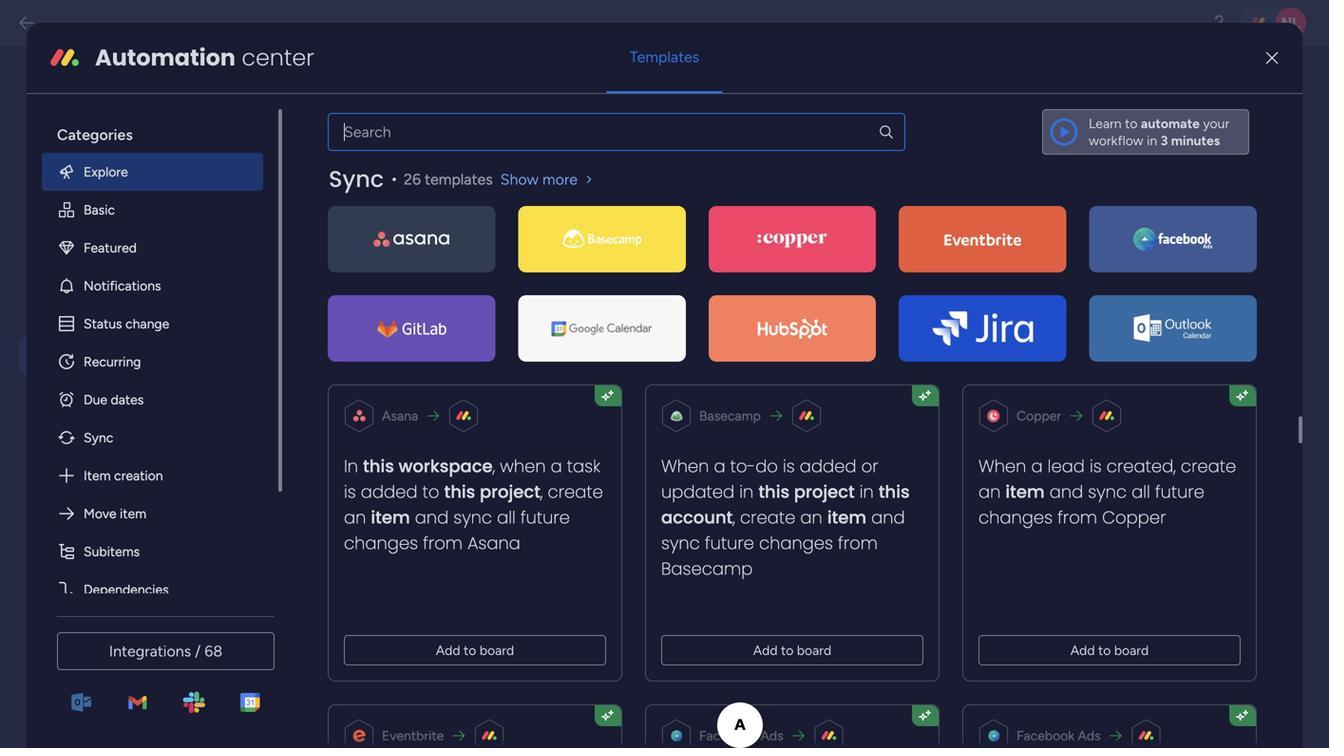 Task type: describe. For each thing, give the bounding box(es) containing it.
show more link
[[500, 170, 597, 189]]

, for , when a task is added to
[[493, 454, 495, 479]]

1 horizontal spatial learn
[[1089, 115, 1122, 131]]

an inside the "when a lead is created, create an"
[[978, 480, 1001, 504]]

api v2 token
[[315, 86, 436, 111]]

in down the or
[[860, 480, 874, 504]]

sync option
[[42, 419, 263, 457]]

regenerate button
[[621, 132, 695, 162]]

the for the api documentation can be found at developers.monday.com
[[372, 260, 396, 277]]

add for from
[[436, 642, 460, 659]]

move
[[84, 506, 116, 522]]

the monday app api gives you powerful capabilities in order to enhance your monday app experience. it's very important to keep your api token secure.
[[372, 360, 676, 441]]

new
[[350, 202, 373, 217]]

content
[[71, 512, 134, 532]]

api inside button
[[71, 345, 97, 365]]

integrations / 68
[[109, 643, 222, 661]]

important
[[530, 402, 592, 419]]

create for , create an item
[[740, 506, 795, 530]]

/
[[195, 643, 201, 661]]

status change option
[[42, 305, 263, 343]]

permissions button
[[19, 588, 239, 625]]

developers.monday.com link
[[372, 281, 528, 298]]

usage stats
[[71, 428, 161, 449]]

when a lead is created, create an
[[978, 454, 1236, 504]]

notifications
[[84, 278, 161, 294]]

gives
[[507, 360, 541, 377]]

recurring option
[[42, 343, 263, 381]]

it's
[[477, 402, 495, 419]]

, create an item
[[733, 506, 866, 530]]

project for this project in
[[794, 480, 855, 504]]

changes for and sync all future changes from asana
[[344, 531, 418, 556]]

your workflow in
[[1089, 115, 1230, 148]]

users button
[[19, 253, 239, 290]]

api right the new
[[376, 202, 395, 217]]

tidy up button
[[19, 462, 239, 499]]

when
[[500, 454, 546, 479]]

task
[[567, 454, 600, 479]]

general
[[71, 178, 130, 198]]

explore
[[84, 164, 128, 180]]

a for when a to-do is added or updated in
[[714, 454, 725, 479]]

in inside when a to-do is added or updated in
[[739, 480, 754, 504]]

content directory
[[71, 512, 207, 532]]

tidy up
[[71, 470, 129, 491]]

and inside 'and sync future changes from basecamp'
[[871, 506, 905, 530]]

secure.
[[437, 424, 483, 441]]

added for or
[[800, 454, 856, 479]]

keep
[[613, 402, 644, 419]]

order
[[463, 381, 497, 398]]

minutes
[[1171, 132, 1220, 148]]

board for basecamp
[[797, 642, 831, 659]]

0 horizontal spatial app
[[372, 402, 397, 419]]

lead
[[1048, 454, 1085, 479]]

can
[[526, 260, 549, 277]]

are
[[430, 202, 448, 217]]

3 add from the left
[[1070, 642, 1095, 659]]

usage
[[71, 428, 119, 449]]

categories heading
[[42, 109, 263, 153]]

0 horizontal spatial copper
[[1016, 408, 1061, 424]]

api down show more
[[527, 202, 546, 217]]

3
[[1161, 132, 1168, 148]]

notifications option
[[42, 267, 263, 305]]

automate
[[1141, 115, 1200, 131]]

sync for asana
[[453, 506, 492, 530]]

directory
[[139, 512, 207, 532]]

future for asana
[[520, 506, 570, 530]]

sync inside 'and sync future changes from basecamp'
[[661, 531, 700, 556]]

powerful
[[571, 360, 628, 377]]

recurring
[[84, 354, 141, 370]]

, when a task is added to
[[344, 454, 600, 504]]

usage stats button
[[19, 420, 239, 457]]

eventbrite
[[382, 728, 444, 744]]

help image
[[1209, 13, 1228, 32]]

status
[[84, 316, 122, 332]]

asana inside and sync all future changes from asana
[[467, 531, 520, 556]]

and sync all future changes from copper
[[978, 480, 1204, 530]]

your inside the your workflow in
[[1203, 115, 1230, 131]]

changes inside 'and sync future changes from basecamp'
[[759, 531, 833, 556]]

future inside 'and sync future changes from basecamp'
[[705, 531, 754, 556]]

due
[[84, 392, 107, 408]]

noah lott image
[[1276, 8, 1306, 38]]

categories list box
[[42, 109, 282, 609]]

tokens
[[549, 202, 586, 217]]

security button
[[19, 295, 239, 332]]

users
[[71, 261, 114, 282]]

add for basecamp
[[753, 642, 778, 659]]

personal
[[315, 138, 370, 155]]

dapulse info image
[[334, 258, 353, 286]]

1 horizontal spatial more
[[542, 170, 578, 188]]

more inside administration learn more
[[72, 122, 105, 139]]

1 horizontal spatial monday
[[607, 381, 658, 398]]

learn more link
[[33, 120, 239, 141]]

26 templates
[[404, 170, 493, 188]]

tidy
[[71, 470, 103, 491]]

1 facebook from the left
[[699, 728, 757, 744]]

future for copper
[[1155, 480, 1204, 504]]

in the new api there are only personal api tokens
[[315, 202, 586, 217]]

search image
[[878, 123, 895, 140]]

this for this project
[[444, 480, 475, 504]]

basic option
[[42, 191, 263, 229]]

basic
[[84, 202, 115, 218]]

, create an
[[344, 480, 603, 530]]

from for copper
[[1057, 506, 1097, 530]]

subitems
[[84, 544, 140, 560]]

item creation option
[[42, 457, 263, 495]]

api left token
[[372, 424, 394, 441]]

this for this account
[[879, 480, 910, 504]]

token for personal api token
[[399, 138, 437, 155]]

api left the v2
[[315, 86, 347, 111]]

developers.monday.com
[[372, 281, 528, 298]]

updated
[[661, 480, 735, 504]]

a inside , when a task is added to
[[551, 454, 562, 479]]

token for api v2 token
[[380, 86, 436, 111]]

documentation
[[425, 260, 522, 277]]

api inside the api documentation can be found at developers.monday.com
[[400, 260, 421, 277]]

you
[[544, 360, 568, 377]]

enhance
[[517, 381, 572, 398]]

68
[[205, 643, 222, 661]]

0 vertical spatial app
[[454, 360, 478, 377]]

add to board button for from
[[344, 635, 606, 666]]

learn inside administration learn more
[[33, 122, 68, 139]]

cross
[[70, 637, 114, 658]]

creation
[[114, 468, 163, 484]]

basecamp inside 'and sync future changes from basecamp'
[[661, 557, 753, 581]]

explore option
[[42, 153, 263, 191]]

billing
[[71, 387, 116, 407]]

and sync future changes from basecamp
[[661, 506, 905, 581]]

categories
[[57, 126, 133, 144]]

Search for a column type search field
[[328, 113, 905, 151]]

is for task
[[344, 480, 356, 504]]

personal api token
[[315, 138, 437, 155]]

center
[[242, 42, 314, 73]]

when a to-do is added or updated in
[[661, 454, 878, 504]]



Task type: locate. For each thing, give the bounding box(es) containing it.
board for from
[[480, 642, 514, 659]]

a inside the "when a lead is created, create an"
[[1031, 454, 1043, 479]]

2 the from the top
[[372, 360, 396, 377]]

1 a from the left
[[551, 454, 562, 479]]

your down powerful at the left of page
[[575, 381, 603, 398]]

security
[[71, 303, 134, 323]]

future inside and sync all future changes from copper
[[1155, 480, 1204, 504]]

changes down "in this workspace"
[[344, 531, 418, 556]]

0 horizontal spatial add
[[436, 642, 460, 659]]

item inside option
[[120, 506, 146, 522]]

1 add to board from the left
[[436, 642, 514, 659]]

monday up keep
[[607, 381, 658, 398]]

the api documentation can be found at developers.monday.com
[[372, 260, 626, 298]]

2 horizontal spatial create
[[1181, 454, 1236, 479]]

account inside cross account copier
[[118, 637, 180, 658]]

1 vertical spatial in
[[344, 454, 358, 479]]

2 horizontal spatial ,
[[733, 506, 735, 530]]

0 vertical spatial create
[[1181, 454, 1236, 479]]

learn down automation  center 'icon'
[[33, 122, 68, 139]]

0 horizontal spatial ads
[[761, 728, 783, 744]]

is inside the "when a lead is created, create an"
[[1090, 454, 1102, 479]]

create right created,
[[1181, 454, 1236, 479]]

account for this account
[[661, 506, 733, 530]]

1 vertical spatial monday
[[607, 381, 658, 398]]

1 vertical spatial token
[[399, 138, 437, 155]]

more up 'explore'
[[72, 122, 105, 139]]

and for asana
[[415, 506, 449, 530]]

token up 26
[[399, 138, 437, 155]]

when up updated
[[661, 454, 709, 479]]

is down "in this workspace"
[[344, 480, 356, 504]]

1 horizontal spatial facebook
[[1016, 728, 1075, 744]]

2 facebook from the left
[[1016, 728, 1075, 744]]

sync up the new
[[329, 163, 384, 195]]

capabilities
[[372, 381, 444, 398]]

2 project from the left
[[794, 480, 855, 504]]

1 vertical spatial copper
[[1102, 506, 1166, 530]]

in for in the new api there are only personal api tokens
[[315, 202, 326, 217]]

and down lead
[[1049, 480, 1083, 504]]

when for when a to-do is added or updated in
[[661, 454, 709, 479]]

2 vertical spatial sync
[[661, 531, 700, 556]]

1 horizontal spatial ,
[[540, 480, 543, 504]]

an for , create an
[[344, 506, 366, 530]]

token
[[398, 424, 434, 441]]

0 horizontal spatial future
[[520, 506, 570, 530]]

, down updated
[[733, 506, 735, 530]]

account inside this account
[[661, 506, 733, 530]]

add to board button for basecamp
[[661, 635, 923, 666]]

1 board from the left
[[480, 642, 514, 659]]

2 add to board button from the left
[[661, 635, 923, 666]]

api down status
[[71, 345, 97, 365]]

when inside when a to-do is added or updated in
[[661, 454, 709, 479]]

to inside , when a task is added to
[[422, 480, 439, 504]]

1 vertical spatial create
[[548, 480, 603, 504]]

from for asana
[[423, 531, 463, 556]]

is inside , when a task is added to
[[344, 480, 356, 504]]

add to board
[[436, 642, 514, 659], [753, 642, 831, 659], [1070, 642, 1149, 659]]

all for copper
[[1132, 480, 1150, 504]]

0 vertical spatial token
[[380, 86, 436, 111]]

monday icon image
[[334, 358, 352, 386]]

at
[[613, 260, 626, 277]]

0 horizontal spatial account
[[118, 637, 180, 658]]

the inside the api documentation can be found at developers.monday.com
[[372, 260, 396, 277]]

0 horizontal spatial asana
[[382, 408, 418, 424]]

app
[[454, 360, 478, 377], [372, 402, 397, 419]]

1 add to board button from the left
[[344, 635, 606, 666]]

back to workspace image
[[17, 13, 36, 32]]

dependencies option
[[42, 571, 263, 609]]

automation
[[95, 42, 235, 73]]

in left the
[[315, 202, 326, 217]]

2 when from the left
[[978, 454, 1026, 479]]

3 a from the left
[[1031, 454, 1043, 479]]

2 horizontal spatial add
[[1070, 642, 1095, 659]]

in inside the your workflow in
[[1147, 132, 1157, 148]]

1 vertical spatial sync
[[84, 430, 113, 446]]

1 horizontal spatial sync
[[329, 163, 384, 195]]

1 horizontal spatial add to board
[[753, 642, 831, 659]]

show
[[500, 170, 539, 188]]

api up the developers.monday.com link
[[400, 260, 421, 277]]

and down the or
[[871, 506, 905, 530]]

created,
[[1107, 454, 1176, 479]]

added up this project in
[[800, 454, 856, 479]]

a left task
[[551, 454, 562, 479]]

in this workspace
[[344, 454, 493, 479]]

0 horizontal spatial all
[[497, 506, 516, 530]]

customization button
[[19, 211, 239, 248]]

1 horizontal spatial in
[[344, 454, 358, 479]]

facebook ads
[[699, 728, 783, 744], [1016, 728, 1101, 744]]

1 vertical spatial added
[[361, 480, 418, 504]]

cross account copier button
[[19, 629, 239, 692]]

3 add to board from the left
[[1070, 642, 1149, 659]]

automation  center image
[[49, 43, 80, 73]]

changes inside and sync all future changes from copper
[[978, 506, 1053, 530]]

basecamp up to-
[[699, 408, 761, 424]]

regenerate
[[629, 140, 688, 154]]

2 horizontal spatial and
[[1049, 480, 1083, 504]]

there
[[398, 202, 427, 217]]

all down created,
[[1132, 480, 1150, 504]]

0 horizontal spatial in
[[315, 202, 326, 217]]

2 vertical spatial future
[[705, 531, 754, 556]]

and inside and sync all future changes from asana
[[415, 506, 449, 530]]

, inside , when a task is added to
[[493, 454, 495, 479]]

create down when a to-do is added or updated in in the bottom of the page
[[740, 506, 795, 530]]

workflow
[[1089, 132, 1143, 148]]

2 horizontal spatial is
[[1090, 454, 1102, 479]]

and inside and sync all future changes from copper
[[1049, 480, 1083, 504]]

1 vertical spatial account
[[118, 637, 180, 658]]

added down "in this workspace"
[[361, 480, 418, 504]]

sync for copper
[[1088, 480, 1127, 504]]

this for this project in
[[758, 480, 789, 504]]

1 vertical spatial all
[[497, 506, 516, 530]]

1 horizontal spatial create
[[740, 506, 795, 530]]

2 ads from the left
[[1078, 728, 1101, 744]]

1 project from the left
[[480, 480, 540, 504]]

basecamp
[[699, 408, 761, 424], [661, 557, 753, 581]]

1 ads from the left
[[761, 728, 783, 744]]

changes down , create an item
[[759, 531, 833, 556]]

from down , create an item
[[838, 531, 878, 556]]

add
[[436, 642, 460, 659], [753, 642, 778, 659], [1070, 642, 1095, 659]]

1 horizontal spatial when
[[978, 454, 1026, 479]]

in
[[315, 202, 326, 217], [344, 454, 358, 479]]

project up , create an item
[[794, 480, 855, 504]]

0 vertical spatial more
[[72, 122, 105, 139]]

3 board from the left
[[1114, 642, 1149, 659]]

due dates option
[[42, 381, 263, 419]]

apps
[[71, 554, 111, 574]]

0 horizontal spatial more
[[72, 122, 105, 139]]

1 horizontal spatial future
[[705, 531, 754, 556]]

is right lead
[[1090, 454, 1102, 479]]

when left lead
[[978, 454, 1026, 479]]

sync inside and sync all future changes from asana
[[453, 506, 492, 530]]

very
[[499, 402, 526, 419]]

a for when a lead is created, create an
[[1031, 454, 1043, 479]]

0 horizontal spatial create
[[548, 480, 603, 504]]

0 horizontal spatial an
[[344, 506, 366, 530]]

0 horizontal spatial is
[[344, 480, 356, 504]]

2 horizontal spatial a
[[1031, 454, 1043, 479]]

0 vertical spatial all
[[1132, 480, 1150, 504]]

0 vertical spatial asana
[[382, 408, 418, 424]]

asana down capabilities
[[382, 408, 418, 424]]

26
[[404, 170, 421, 188]]

add to board for basecamp
[[753, 642, 831, 659]]

0 horizontal spatial a
[[551, 454, 562, 479]]

2 add from the left
[[753, 642, 778, 659]]

0 vertical spatial sync
[[1088, 480, 1127, 504]]

learn to automate
[[1089, 115, 1200, 131]]

3 minutes
[[1161, 132, 1220, 148]]

api button
[[19, 337, 239, 374]]

item
[[84, 468, 111, 484]]

copper inside and sync all future changes from copper
[[1102, 506, 1166, 530]]

sync down created,
[[1088, 480, 1127, 504]]

1 horizontal spatial copper
[[1102, 506, 1166, 530]]

billing button
[[19, 379, 239, 416]]

1 the from the top
[[372, 260, 396, 277]]

basecamp down updated
[[661, 557, 753, 581]]

api right personal
[[373, 138, 395, 155]]

0 horizontal spatial learn
[[33, 122, 68, 139]]

content directory button
[[19, 504, 239, 541]]

2 vertical spatial ,
[[733, 506, 735, 530]]

0 horizontal spatial add to board
[[436, 642, 514, 659]]

future down when
[[520, 506, 570, 530]]

in
[[1147, 132, 1157, 148], [448, 381, 459, 398], [739, 480, 754, 504], [860, 480, 874, 504]]

dependencies
[[84, 582, 169, 598]]

more up tokens
[[542, 170, 578, 188]]

api up order
[[482, 360, 504, 377]]

permissions
[[71, 596, 161, 616]]

, down when
[[540, 480, 543, 504]]

0 horizontal spatial add to board button
[[344, 635, 606, 666]]

0 horizontal spatial when
[[661, 454, 709, 479]]

changes inside and sync all future changes from asana
[[344, 531, 418, 556]]

0 vertical spatial the
[[372, 260, 396, 277]]

copier
[[70, 663, 118, 684]]

subitems option
[[42, 533, 263, 571]]

status change
[[84, 316, 169, 332]]

the inside the monday app api gives you powerful capabilities in order to enhance your monday app experience. it's very important to keep your api token secure.
[[372, 360, 396, 377]]

is inside when a to-do is added or updated in
[[783, 454, 795, 479]]

2 add to board from the left
[[753, 642, 831, 659]]

added for to
[[361, 480, 418, 504]]

1 vertical spatial basecamp
[[661, 557, 753, 581]]

1 vertical spatial future
[[520, 506, 570, 530]]

asana down , create an on the bottom of the page
[[467, 531, 520, 556]]

added inside when a to-do is added or updated in
[[800, 454, 856, 479]]

item creation
[[84, 468, 163, 484]]

the right dapulse info image
[[372, 260, 396, 277]]

added inside , when a task is added to
[[361, 480, 418, 504]]

facebook
[[699, 728, 757, 744], [1016, 728, 1075, 744]]

1 horizontal spatial all
[[1132, 480, 1150, 504]]

2 horizontal spatial add to board button
[[978, 635, 1241, 666]]

0 vertical spatial future
[[1155, 480, 1204, 504]]

0 horizontal spatial your
[[575, 381, 603, 398]]

the
[[329, 202, 347, 217]]

app up order
[[454, 360, 478, 377]]

0 horizontal spatial and
[[415, 506, 449, 530]]

in left order
[[448, 381, 459, 398]]

1 when from the left
[[661, 454, 709, 479]]

0 vertical spatial sync
[[329, 163, 384, 195]]

changes for and sync all future changes from copper
[[978, 506, 1053, 530]]

2 board from the left
[[797, 642, 831, 659]]

is for do
[[783, 454, 795, 479]]

token right the v2
[[380, 86, 436, 111]]

sync up item
[[84, 430, 113, 446]]

1 horizontal spatial changes
[[759, 531, 833, 556]]

2 a from the left
[[714, 454, 725, 479]]

featured option
[[42, 229, 263, 267]]

token
[[380, 86, 436, 111], [399, 138, 437, 155]]

0 vertical spatial added
[[800, 454, 856, 479]]

changes down lead
[[978, 506, 1053, 530]]

future down updated
[[705, 531, 754, 556]]

be
[[552, 260, 569, 277]]

api
[[315, 86, 347, 111], [373, 138, 395, 155], [376, 202, 395, 217], [527, 202, 546, 217], [400, 260, 421, 277], [71, 345, 97, 365], [482, 360, 504, 377], [372, 424, 394, 441]]

and down "in this workspace"
[[415, 506, 449, 530]]

a left lead
[[1031, 454, 1043, 479]]

1 add from the left
[[436, 642, 460, 659]]

featured
[[84, 240, 137, 256]]

0 vertical spatial copper
[[1016, 408, 1061, 424]]

0 vertical spatial account
[[661, 506, 733, 530]]

change
[[125, 316, 169, 332]]

added
[[800, 454, 856, 479], [361, 480, 418, 504]]

2 vertical spatial your
[[647, 402, 676, 419]]

0 vertical spatial monday
[[400, 360, 451, 377]]

workspace
[[399, 454, 493, 479]]

in left 3
[[1147, 132, 1157, 148]]

in for in this workspace
[[344, 454, 358, 479]]

1 horizontal spatial is
[[783, 454, 795, 479]]

general button
[[19, 170, 239, 207]]

due dates
[[84, 392, 144, 408]]

this account
[[661, 480, 910, 530]]

1 vertical spatial the
[[372, 360, 396, 377]]

1 horizontal spatial from
[[838, 531, 878, 556]]

0 horizontal spatial board
[[480, 642, 514, 659]]

0 vertical spatial ,
[[493, 454, 495, 479]]

1 horizontal spatial app
[[454, 360, 478, 377]]

future inside and sync all future changes from asana
[[520, 506, 570, 530]]

,
[[493, 454, 495, 479], [540, 480, 543, 504], [733, 506, 735, 530]]

1 horizontal spatial add
[[753, 642, 778, 659]]

from inside 'and sync future changes from basecamp'
[[838, 531, 878, 556]]

None search field
[[328, 113, 905, 151]]

2 vertical spatial create
[[740, 506, 795, 530]]

a inside when a to-do is added or updated in
[[714, 454, 725, 479]]

this project in
[[758, 480, 879, 504]]

1 horizontal spatial an
[[800, 506, 822, 530]]

from down the "when a lead is created, create an"
[[1057, 506, 1097, 530]]

project for this project
[[480, 480, 540, 504]]

0 horizontal spatial monday
[[400, 360, 451, 377]]

1 facebook ads from the left
[[699, 728, 783, 744]]

your right keep
[[647, 402, 676, 419]]

1 horizontal spatial added
[[800, 454, 856, 479]]

monday up capabilities
[[400, 360, 451, 377]]

all inside and sync all future changes from copper
[[1132, 480, 1150, 504]]

your
[[1203, 115, 1230, 131], [575, 381, 603, 398], [647, 402, 676, 419]]

1 vertical spatial more
[[542, 170, 578, 188]]

learn up workflow
[[1089, 115, 1122, 131]]

2 horizontal spatial sync
[[1088, 480, 1127, 504]]

1 horizontal spatial facebook ads
[[1016, 728, 1101, 744]]

templates
[[425, 170, 493, 188]]

in left workspace
[[344, 454, 358, 479]]

0 horizontal spatial facebook ads
[[699, 728, 783, 744]]

this
[[363, 454, 394, 479], [444, 480, 475, 504], [758, 480, 789, 504], [879, 480, 910, 504]]

in down to-
[[739, 480, 754, 504]]

an for , create an item
[[800, 506, 822, 530]]

1 vertical spatial ,
[[540, 480, 543, 504]]

more
[[72, 122, 105, 139], [542, 170, 578, 188]]

v2
[[352, 86, 375, 111]]

cross account copier
[[70, 637, 180, 684]]

when for when a lead is created, create an
[[978, 454, 1026, 479]]

2 horizontal spatial add to board
[[1070, 642, 1149, 659]]

sync inside and sync all future changes from copper
[[1088, 480, 1127, 504]]

copper up lead
[[1016, 408, 1061, 424]]

0 vertical spatial basecamp
[[699, 408, 761, 424]]

0 vertical spatial in
[[315, 202, 326, 217]]

do
[[755, 454, 778, 479]]

add to board for from
[[436, 642, 514, 659]]

0 horizontal spatial facebook
[[699, 728, 757, 744]]

2 facebook ads from the left
[[1016, 728, 1101, 744]]

in inside the monday app api gives you powerful capabilities in order to enhance your monday app experience. it's very important to keep your api token secure.
[[448, 381, 459, 398]]

2 horizontal spatial board
[[1114, 642, 1149, 659]]

the up capabilities
[[372, 360, 396, 377]]

create inside the "when a lead is created, create an"
[[1181, 454, 1236, 479]]

an inside , create an
[[344, 506, 366, 530]]

1 vertical spatial asana
[[467, 531, 520, 556]]

create for , create an
[[548, 480, 603, 504]]

future down created,
[[1155, 480, 1204, 504]]

this inside this account
[[879, 480, 910, 504]]

move item option
[[42, 495, 263, 533]]

the for the monday app api gives you powerful capabilities in order to enhance your monday app experience. it's very important to keep your api token secure.
[[372, 360, 396, 377]]

1 horizontal spatial add to board button
[[661, 635, 923, 666]]

2 horizontal spatial your
[[1203, 115, 1230, 131]]

up
[[107, 470, 129, 491]]

copper down the "when a lead is created, create an"
[[1102, 506, 1166, 530]]

0 horizontal spatial sync
[[453, 506, 492, 530]]

found
[[572, 260, 610, 277]]

1 horizontal spatial your
[[647, 402, 676, 419]]

future
[[1155, 480, 1204, 504], [520, 506, 570, 530], [705, 531, 754, 556]]

1 horizontal spatial sync
[[661, 531, 700, 556]]

1 vertical spatial your
[[575, 381, 603, 398]]

2 horizontal spatial an
[[978, 480, 1001, 504]]

show more
[[500, 170, 578, 188]]

all down this project
[[497, 506, 516, 530]]

when inside the "when a lead is created, create an"
[[978, 454, 1026, 479]]

sync inside sync option
[[84, 430, 113, 446]]

create down task
[[548, 480, 603, 504]]

your up minutes
[[1203, 115, 1230, 131]]

a left to-
[[714, 454, 725, 479]]

is right do
[[783, 454, 795, 479]]

learn
[[1089, 115, 1122, 131], [33, 122, 68, 139]]

, for , create an
[[540, 480, 543, 504]]

automation center
[[95, 42, 314, 73]]

account for cross account copier
[[118, 637, 180, 658]]

from inside and sync all future changes from asana
[[423, 531, 463, 556]]

sync down this project
[[453, 506, 492, 530]]

all for asana
[[497, 506, 516, 530]]

this project
[[444, 480, 540, 504]]

1 horizontal spatial ads
[[1078, 728, 1101, 744]]

3 add to board button from the left
[[978, 635, 1241, 666]]

, inside , create an
[[540, 480, 543, 504]]

from down , create an on the bottom of the page
[[423, 531, 463, 556]]

create
[[1181, 454, 1236, 479], [548, 480, 603, 504], [740, 506, 795, 530]]

from inside and sync all future changes from copper
[[1057, 506, 1097, 530]]

only
[[451, 202, 474, 217]]

app down capabilities
[[372, 402, 397, 419]]

0 horizontal spatial project
[[480, 480, 540, 504]]

create inside , create an
[[548, 480, 603, 504]]

, up this project
[[493, 454, 495, 479]]

administration
[[33, 81, 223, 115]]

0 horizontal spatial added
[[361, 480, 418, 504]]

project down when
[[480, 480, 540, 504]]

1 horizontal spatial a
[[714, 454, 725, 479]]

all inside and sync all future changes from asana
[[497, 506, 516, 530]]

sync down updated
[[661, 531, 700, 556]]

and for copper
[[1049, 480, 1083, 504]]



Task type: vqa. For each thing, say whether or not it's contained in the screenshot.
the bottommost management
no



